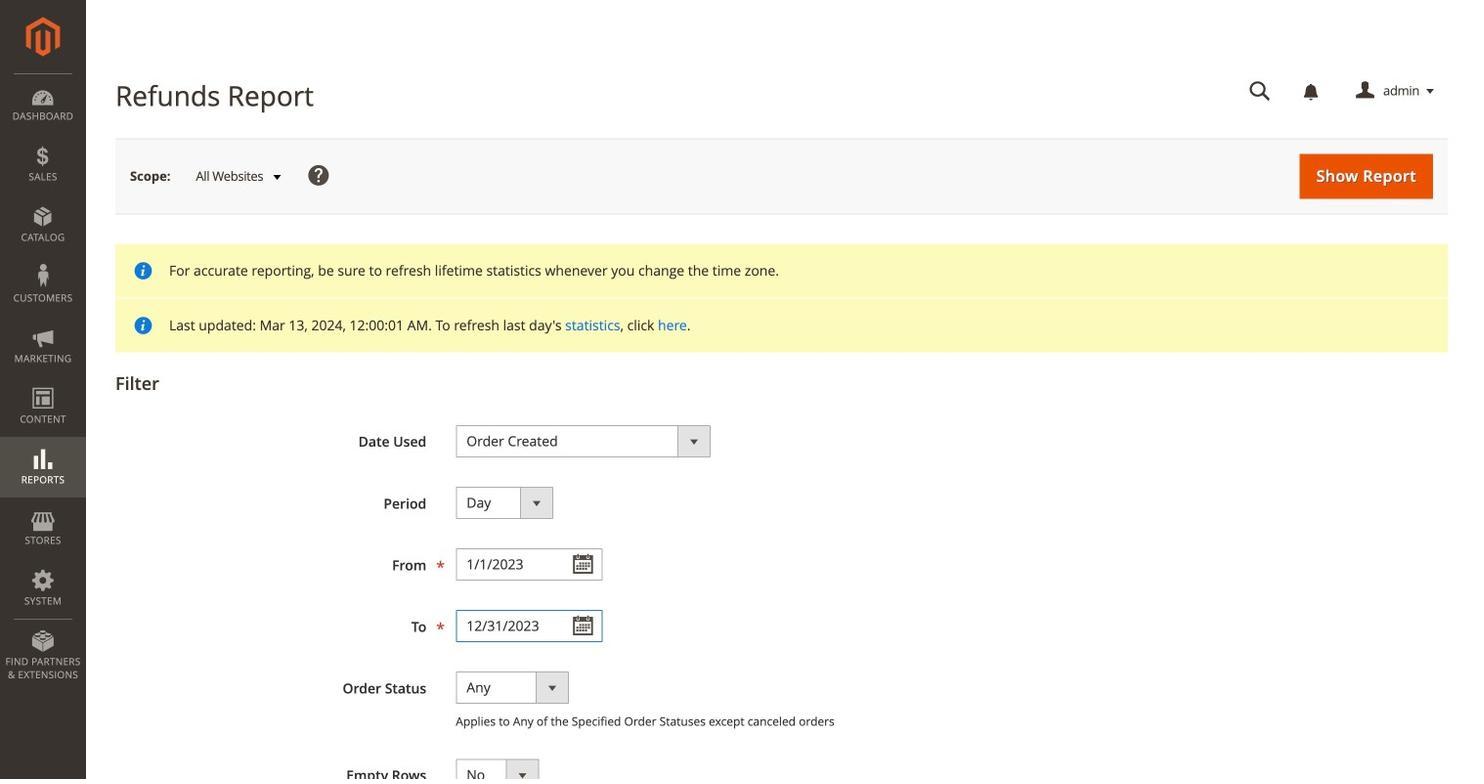 Task type: locate. For each thing, give the bounding box(es) containing it.
magento admin panel image
[[26, 17, 60, 57]]

menu bar
[[0, 73, 86, 692]]

None text field
[[456, 610, 603, 643]]

None text field
[[1236, 74, 1285, 109], [456, 549, 603, 581], [1236, 74, 1285, 109], [456, 549, 603, 581]]



Task type: vqa. For each thing, say whether or not it's contained in the screenshot.
FROM text field at the right top of page
no



